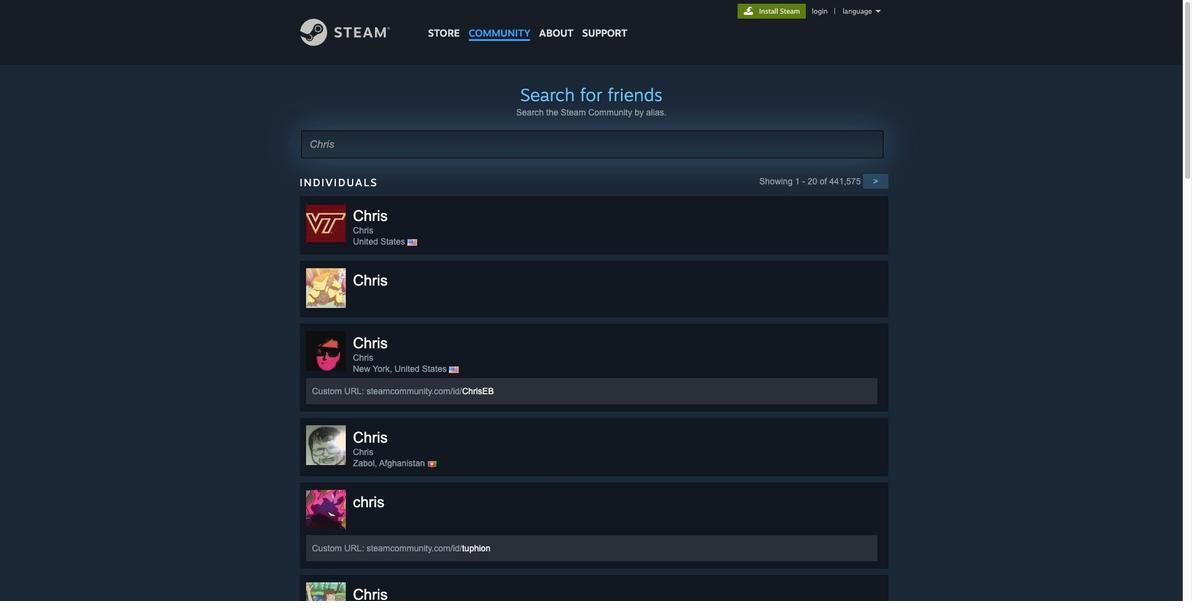 Task type: locate. For each thing, give the bounding box(es) containing it.
global menu navigation
[[424, 0, 632, 45]]

None text field
[[301, 130, 884, 158]]



Task type: describe. For each thing, give the bounding box(es) containing it.
account menu navigation
[[738, 4, 884, 19]]

link to the steam homepage image
[[300, 19, 409, 46]]



Task type: vqa. For each thing, say whether or not it's contained in the screenshot.
ACCOUNT MENU navigation
yes



